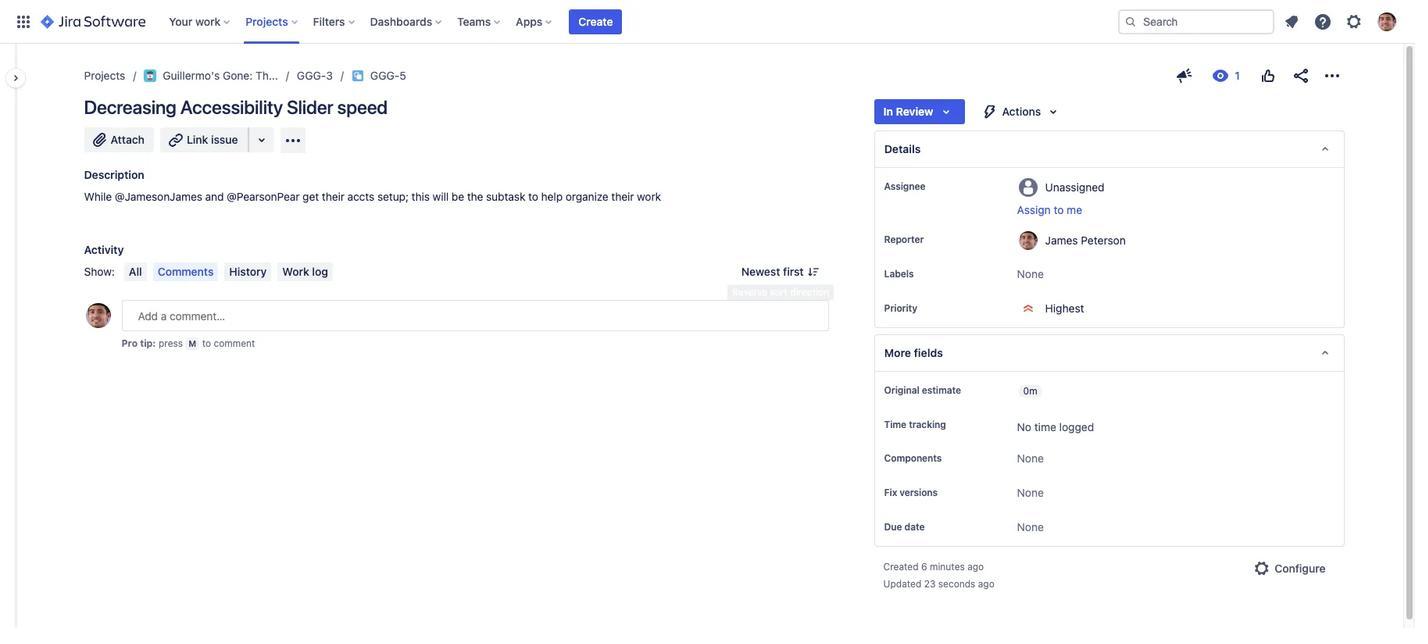 Task type: vqa. For each thing, say whether or not it's contained in the screenshot.
the left or
no



Task type: describe. For each thing, give the bounding box(es) containing it.
in review button
[[874, 99, 965, 124]]

be
[[451, 190, 464, 203]]

ggg-5 link
[[370, 66, 406, 85]]

actions
[[1002, 105, 1041, 118]]

sidebar navigation image
[[0, 63, 34, 94]]

m
[[189, 338, 196, 348]]

priority
[[884, 302, 917, 314]]

in
[[883, 105, 893, 118]]

decreasing accessibility slider speed
[[84, 96, 388, 118]]

your work
[[169, 14, 221, 28]]

actions image
[[1322, 66, 1341, 85]]

labels
[[884, 268, 914, 280]]

seconds
[[938, 578, 975, 590]]

share image
[[1291, 66, 1310, 85]]

first
[[783, 265, 804, 278]]

speed
[[337, 96, 388, 118]]

all button
[[124, 263, 147, 281]]

0m
[[1023, 385, 1037, 397]]

to inside button
[[1054, 203, 1064, 216]]

setup;
[[377, 190, 409, 203]]

gone:
[[223, 69, 253, 82]]

while @jamesonjames and @pearsonpear get their accts setup; this will be the subtask to help organize their work
[[84, 190, 661, 203]]

slider
[[287, 96, 333, 118]]

link issue button
[[160, 127, 249, 152]]

link
[[187, 133, 208, 146]]

me
[[1067, 203, 1082, 216]]

fields
[[914, 346, 943, 359]]

@pearsonpear
[[227, 190, 300, 203]]

fix versions
[[884, 487, 938, 499]]

create button
[[569, 9, 622, 34]]

sort
[[770, 286, 788, 298]]

show:
[[84, 265, 115, 278]]

reverse sort direction
[[732, 286, 829, 298]]

due date
[[884, 521, 925, 533]]

reverse sort direction tooltip
[[727, 284, 834, 300]]

apps button
[[511, 9, 558, 34]]

1 vertical spatial ago
[[978, 578, 995, 590]]

created
[[883, 561, 919, 573]]

Search field
[[1118, 9, 1274, 34]]

assign to me
[[1017, 203, 1082, 216]]

decreasing
[[84, 96, 176, 118]]

fix
[[884, 487, 897, 499]]

filters
[[313, 14, 345, 28]]

estimate
[[922, 384, 961, 396]]

activity
[[84, 243, 124, 256]]

2 their from the left
[[611, 190, 634, 203]]

newest
[[741, 265, 780, 278]]

work log button
[[278, 263, 333, 281]]

time tracking pin to top. only you can see pinned fields. image
[[949, 419, 962, 431]]

your
[[169, 14, 192, 28]]

unassigned
[[1045, 180, 1105, 193]]

@jamesonjames
[[115, 190, 202, 203]]

configure
[[1275, 562, 1326, 575]]

reporter
[[884, 234, 924, 245]]

description
[[84, 168, 144, 181]]

ggg-3 link
[[297, 66, 333, 85]]

the
[[467, 190, 483, 203]]

assign to me button
[[1017, 202, 1328, 218]]

primary element
[[9, 0, 1118, 43]]

minutes
[[930, 561, 965, 573]]

no time logged
[[1017, 420, 1094, 434]]

your work button
[[164, 9, 236, 34]]

attach button
[[84, 127, 154, 152]]

created 6 minutes ago updated 23 seconds ago
[[883, 561, 995, 590]]

guillermo's gone: th... link
[[144, 66, 278, 85]]

newest first image
[[807, 266, 819, 278]]

reverse
[[732, 286, 767, 298]]

accts
[[347, 190, 374, 203]]

comments
[[158, 265, 214, 278]]

1 none from the top
[[1017, 267, 1044, 281]]

6
[[921, 561, 927, 573]]

none for due date
[[1017, 521, 1044, 534]]

add app image
[[283, 131, 302, 150]]

none for components
[[1017, 452, 1044, 465]]

history
[[229, 265, 267, 278]]

all
[[129, 265, 142, 278]]

guillermo's gone: th...
[[163, 69, 278, 82]]

pro tip: press m to comment
[[122, 338, 255, 349]]

ggg- for 3
[[297, 69, 326, 82]]

direction
[[790, 286, 829, 298]]

this
[[412, 190, 430, 203]]

press
[[159, 338, 183, 349]]

give feedback image
[[1175, 66, 1194, 85]]

help
[[541, 190, 563, 203]]

issue
[[211, 133, 238, 146]]

assignee
[[884, 180, 926, 192]]

projects for projects link
[[84, 69, 125, 82]]

labels pin to top. only you can see pinned fields. image
[[917, 268, 929, 281]]

settings image
[[1345, 12, 1363, 31]]

link issue
[[187, 133, 238, 146]]

vote options: no one has voted for this issue yet. image
[[1258, 66, 1277, 85]]



Task type: locate. For each thing, give the bounding box(es) containing it.
time
[[1034, 420, 1056, 434]]

logged
[[1059, 420, 1094, 434]]

menu bar
[[121, 263, 336, 281]]

0 horizontal spatial work
[[195, 14, 221, 28]]

more
[[884, 346, 911, 359]]

ggg-
[[297, 69, 326, 82], [370, 69, 399, 82]]

their
[[322, 190, 344, 203], [611, 190, 634, 203]]

comment
[[214, 338, 255, 349]]

work inside your work popup button
[[195, 14, 221, 28]]

0 horizontal spatial projects
[[84, 69, 125, 82]]

while
[[84, 190, 112, 203]]

your profile and settings image
[[1378, 12, 1396, 31]]

james peterson
[[1045, 233, 1126, 247]]

their right "organize"
[[611, 190, 634, 203]]

newest first button
[[732, 263, 829, 281]]

3
[[326, 69, 333, 82]]

apps
[[516, 14, 543, 28]]

help image
[[1313, 12, 1332, 31]]

tracking
[[909, 419, 946, 431]]

work log
[[282, 265, 328, 278]]

projects
[[246, 14, 288, 28], [84, 69, 125, 82]]

versions
[[900, 487, 938, 499]]

ggg- for 5
[[370, 69, 399, 82]]

menu bar containing all
[[121, 263, 336, 281]]

updated
[[883, 578, 921, 590]]

4 none from the top
[[1017, 521, 1044, 534]]

filters button
[[308, 9, 361, 34]]

subtask
[[486, 190, 525, 203]]

1 horizontal spatial ggg-
[[370, 69, 399, 82]]

projects for projects dropdown button on the left
[[246, 14, 288, 28]]

ggg- up 'slider'
[[297, 69, 326, 82]]

5
[[399, 69, 406, 82]]

1 vertical spatial projects
[[84, 69, 125, 82]]

0 horizontal spatial their
[[322, 190, 344, 203]]

details element
[[874, 130, 1344, 168]]

more fields element
[[874, 334, 1344, 372]]

ago right seconds
[[978, 578, 995, 590]]

highest
[[1045, 302, 1084, 315]]

projects up th...
[[246, 14, 288, 28]]

details
[[884, 142, 921, 155]]

more fields
[[884, 346, 943, 359]]

sub task image
[[352, 70, 364, 82]]

23
[[924, 578, 936, 590]]

work
[[282, 265, 309, 278]]

james
[[1045, 233, 1078, 247]]

ggg- inside 'link'
[[297, 69, 326, 82]]

1 horizontal spatial work
[[637, 190, 661, 203]]

guillermo's
[[163, 69, 220, 82]]

create
[[578, 14, 613, 28]]

search image
[[1124, 15, 1137, 28]]

0 horizontal spatial to
[[202, 338, 211, 349]]

time
[[884, 419, 906, 431]]

projects link
[[84, 66, 125, 85]]

projects inside projects dropdown button
[[246, 14, 288, 28]]

ggg- left copy link to issue image
[[370, 69, 399, 82]]

work right your
[[195, 14, 221, 28]]

to left me
[[1054, 203, 1064, 216]]

ggg-5
[[370, 69, 406, 82]]

1 horizontal spatial projects
[[246, 14, 288, 28]]

organize
[[566, 190, 608, 203]]

guillermo's gone: the game image
[[144, 70, 157, 82]]

peterson
[[1081, 233, 1126, 247]]

their right "get"
[[322, 190, 344, 203]]

1 horizontal spatial their
[[611, 190, 634, 203]]

dashboards button
[[365, 9, 448, 34]]

history button
[[225, 263, 271, 281]]

1 horizontal spatial to
[[528, 190, 538, 203]]

0 horizontal spatial ggg-
[[297, 69, 326, 82]]

to right m
[[202, 338, 211, 349]]

accessibility
[[180, 96, 283, 118]]

1 vertical spatial work
[[637, 190, 661, 203]]

comments button
[[153, 263, 218, 281]]

0 vertical spatial ago
[[967, 561, 984, 573]]

jira software image
[[41, 12, 146, 31], [41, 12, 146, 31]]

attach
[[111, 133, 145, 146]]

work
[[195, 14, 221, 28], [637, 190, 661, 203]]

profile image of james peterson image
[[86, 303, 111, 328]]

copy link to issue image
[[403, 69, 416, 81]]

banner containing your work
[[0, 0, 1415, 44]]

work right "organize"
[[637, 190, 661, 203]]

0 vertical spatial projects
[[246, 14, 288, 28]]

projects up decreasing
[[84, 69, 125, 82]]

dashboards
[[370, 14, 432, 28]]

assign
[[1017, 203, 1051, 216]]

tip:
[[140, 338, 156, 349]]

log
[[312, 265, 328, 278]]

original
[[884, 384, 919, 396]]

3 none from the top
[[1017, 486, 1044, 500]]

in review
[[883, 105, 933, 118]]

review
[[896, 105, 933, 118]]

and
[[205, 190, 224, 203]]

banner
[[0, 0, 1415, 44]]

ago
[[967, 561, 984, 573], [978, 578, 995, 590]]

configure link
[[1243, 557, 1335, 582]]

2 none from the top
[[1017, 452, 1044, 465]]

1 ggg- from the left
[[297, 69, 326, 82]]

ago up seconds
[[967, 561, 984, 573]]

date
[[905, 521, 925, 533]]

teams button
[[453, 9, 506, 34]]

actions button
[[971, 99, 1072, 124]]

none for fix versions
[[1017, 486, 1044, 500]]

link web pages and more image
[[252, 130, 271, 149]]

notifications image
[[1282, 12, 1301, 31]]

components
[[884, 453, 942, 464]]

none
[[1017, 267, 1044, 281], [1017, 452, 1044, 465], [1017, 486, 1044, 500], [1017, 521, 1044, 534]]

to
[[528, 190, 538, 203], [1054, 203, 1064, 216], [202, 338, 211, 349]]

Add a comment… field
[[122, 300, 829, 331]]

get
[[303, 190, 319, 203]]

ggg-3
[[297, 69, 333, 82]]

teams
[[457, 14, 491, 28]]

2 ggg- from the left
[[370, 69, 399, 82]]

time tracking
[[884, 419, 946, 431]]

to left the help
[[528, 190, 538, 203]]

0 vertical spatial work
[[195, 14, 221, 28]]

1 their from the left
[[322, 190, 344, 203]]

appswitcher icon image
[[14, 12, 33, 31]]

2 horizontal spatial to
[[1054, 203, 1064, 216]]

due
[[884, 521, 902, 533]]



